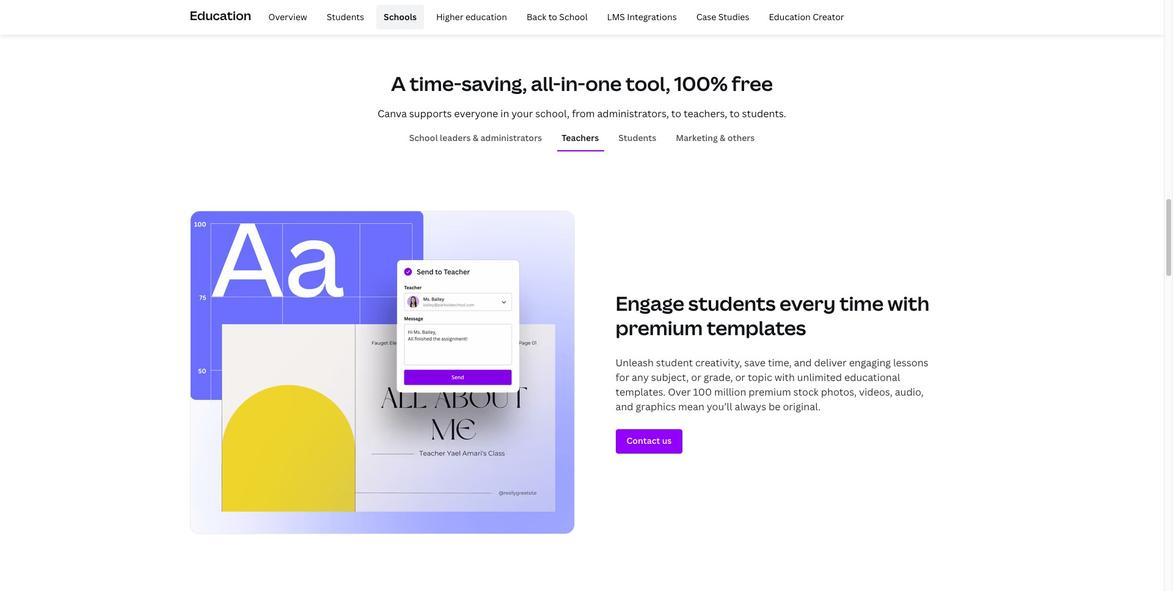 Task type: vqa. For each thing, say whether or not it's contained in the screenshot.
the time,
yes



Task type: locate. For each thing, give the bounding box(es) containing it.
free
[[732, 70, 773, 97]]

1 & from the left
[[473, 132, 479, 144]]

one
[[586, 70, 622, 97]]

students left schools
[[327, 11, 364, 22]]

1 vertical spatial premium
[[749, 385, 791, 399]]

with
[[888, 290, 930, 316], [775, 371, 795, 384]]

students
[[327, 11, 364, 22], [619, 132, 657, 144]]

menu bar
[[256, 5, 852, 29]]

school inside button
[[409, 132, 438, 144]]

education
[[190, 7, 251, 24], [769, 11, 811, 22]]

marketing
[[676, 132, 718, 144]]

school leaders & administrators
[[409, 132, 542, 144]]

school down the supports
[[409, 132, 438, 144]]

1 vertical spatial school
[[409, 132, 438, 144]]

0 horizontal spatial premium
[[616, 315, 703, 341]]

premium up be
[[749, 385, 791, 399]]

2 or from the left
[[736, 371, 746, 384]]

or up 100
[[691, 371, 702, 384]]

administrators,
[[597, 107, 669, 120]]

administrators
[[481, 132, 542, 144]]

1 vertical spatial and
[[616, 400, 634, 414]]

100
[[693, 385, 712, 399]]

lessons
[[894, 356, 929, 370]]

marketing & others
[[676, 132, 755, 144]]

0 horizontal spatial and
[[616, 400, 634, 414]]

1 horizontal spatial or
[[736, 371, 746, 384]]

1 horizontal spatial education
[[769, 11, 811, 22]]

0 horizontal spatial education
[[190, 7, 251, 24]]

1 horizontal spatial with
[[888, 290, 930, 316]]

million
[[715, 385, 746, 399]]

deliver
[[814, 356, 847, 370]]

creativity,
[[696, 356, 742, 370]]

1 horizontal spatial school
[[559, 11, 588, 22]]

from
[[572, 107, 595, 120]]

& left others
[[720, 132, 726, 144]]

premium inside the unleash student creativity, save time, and deliver engaging lessons for any subject, or grade, or topic with unlimited educational templates. over 100 million premium stock photos, videos, audio, and graphics mean you'll always be original.
[[749, 385, 791, 399]]

case
[[697, 11, 717, 22]]

education inside menu bar
[[769, 11, 811, 22]]

to left teachers,
[[672, 107, 682, 120]]

graphics
[[636, 400, 676, 414]]

students inside button
[[619, 132, 657, 144]]

templates.
[[616, 385, 666, 399]]

or up million
[[736, 371, 746, 384]]

overview
[[268, 11, 307, 22]]

unlimited
[[797, 371, 842, 384]]

&
[[473, 132, 479, 144], [720, 132, 726, 144]]

overview link
[[261, 5, 315, 29]]

0 horizontal spatial or
[[691, 371, 702, 384]]

to right the back
[[549, 11, 557, 22]]

to
[[549, 11, 557, 22], [672, 107, 682, 120], [730, 107, 740, 120]]

education
[[466, 11, 507, 22]]

school right the back
[[559, 11, 588, 22]]

education creator link
[[762, 5, 852, 29]]

with right time
[[888, 290, 930, 316]]

1 horizontal spatial premium
[[749, 385, 791, 399]]

and
[[794, 356, 812, 370], [616, 400, 634, 414]]

education creator
[[769, 11, 845, 22]]

& right leaders
[[473, 132, 479, 144]]

0 vertical spatial school
[[559, 11, 588, 22]]

or
[[691, 371, 702, 384], [736, 371, 746, 384]]

topic
[[748, 371, 772, 384]]

lms integrations link
[[600, 5, 684, 29]]

1 horizontal spatial students
[[619, 132, 657, 144]]

students link
[[319, 5, 372, 29]]

schools
[[384, 11, 417, 22]]

time,
[[768, 356, 792, 370]]

and down "templates."
[[616, 400, 634, 414]]

students button
[[614, 127, 661, 150]]

2 & from the left
[[720, 132, 726, 144]]

back
[[527, 11, 547, 22]]

templates
[[707, 315, 806, 341]]

1 vertical spatial with
[[775, 371, 795, 384]]

to up others
[[730, 107, 740, 120]]

school
[[559, 11, 588, 22], [409, 132, 438, 144]]

teachers button
[[557, 127, 604, 150]]

with inside the unleash student creativity, save time, and deliver engaging lessons for any subject, or grade, or topic with unlimited educational templates. over 100 million premium stock photos, videos, audio, and graphics mean you'll always be original.
[[775, 371, 795, 384]]

higher education link
[[429, 5, 515, 29]]

stock
[[794, 385, 819, 399]]

0 vertical spatial with
[[888, 290, 930, 316]]

1 vertical spatial students
[[619, 132, 657, 144]]

and up unlimited
[[794, 356, 812, 370]]

premium up student
[[616, 315, 703, 341]]

& inside school leaders & administrators button
[[473, 132, 479, 144]]

premium inside engage students every time with premium templates
[[616, 315, 703, 341]]

case studies
[[697, 11, 750, 22]]

unleash
[[616, 356, 654, 370]]

0 horizontal spatial students
[[327, 11, 364, 22]]

in-
[[561, 70, 586, 97]]

0 horizontal spatial to
[[549, 11, 557, 22]]

integrations
[[627, 11, 677, 22]]

menu bar containing overview
[[256, 5, 852, 29]]

education for education creator
[[769, 11, 811, 22]]

1 horizontal spatial &
[[720, 132, 726, 144]]

schools link
[[377, 5, 424, 29]]

all-
[[531, 70, 561, 97]]

education for education
[[190, 7, 251, 24]]

case studies link
[[689, 5, 757, 29]]

student
[[656, 356, 693, 370]]

0 vertical spatial and
[[794, 356, 812, 370]]

time-
[[410, 70, 462, 97]]

with down time,
[[775, 371, 795, 384]]

premium
[[616, 315, 703, 341], [749, 385, 791, 399]]

0 horizontal spatial &
[[473, 132, 479, 144]]

teachers,
[[684, 107, 728, 120]]

0 horizontal spatial with
[[775, 371, 795, 384]]

0 horizontal spatial school
[[409, 132, 438, 144]]

a time-saving, all-in-one tool, 100% free
[[391, 70, 773, 97]]

a
[[391, 70, 406, 97]]

canva
[[378, 107, 407, 120]]

back to school link
[[519, 5, 595, 29]]

higher
[[436, 11, 464, 22]]

others
[[728, 132, 755, 144]]

0 vertical spatial premium
[[616, 315, 703, 341]]

photos,
[[821, 385, 857, 399]]

engage
[[616, 290, 685, 316]]

students down administrators,
[[619, 132, 657, 144]]

1 horizontal spatial and
[[794, 356, 812, 370]]



Task type: describe. For each thing, give the bounding box(es) containing it.
save
[[745, 356, 766, 370]]

engage students every time with premium templates
[[616, 290, 930, 341]]

with inside engage students every time with premium templates
[[888, 290, 930, 316]]

for
[[616, 371, 630, 384]]

time
[[840, 290, 884, 316]]

lms
[[607, 11, 625, 22]]

students.
[[742, 107, 787, 120]]

students
[[689, 290, 776, 316]]

subject,
[[651, 371, 689, 384]]

saving,
[[462, 70, 527, 97]]

to inside menu bar
[[549, 11, 557, 22]]

your
[[512, 107, 533, 120]]

leaders
[[440, 132, 471, 144]]

studies
[[719, 11, 750, 22]]

over
[[668, 385, 691, 399]]

you'll
[[707, 400, 733, 414]]

be
[[769, 400, 781, 414]]

in
[[501, 107, 509, 120]]

grade,
[[704, 371, 733, 384]]

2 horizontal spatial to
[[730, 107, 740, 120]]

back to school
[[527, 11, 588, 22]]

supports
[[409, 107, 452, 120]]

unleash student creativity, save time, and deliver engaging lessons for any subject, or grade, or topic with unlimited educational templates. over 100 million premium stock photos, videos, audio, and graphics mean you'll always be original.
[[616, 356, 929, 414]]

every
[[780, 290, 836, 316]]

higher education
[[436, 11, 507, 22]]

school leaders & administrators button
[[404, 127, 547, 150]]

1 or from the left
[[691, 371, 702, 384]]

1 horizontal spatial to
[[672, 107, 682, 120]]

engaging
[[849, 356, 891, 370]]

student sending work they completed to a teacher for review image
[[190, 211, 575, 535]]

creator
[[813, 11, 845, 22]]

school,
[[536, 107, 570, 120]]

mean
[[678, 400, 705, 414]]

original.
[[783, 400, 821, 414]]

0 vertical spatial students
[[327, 11, 364, 22]]

everyone
[[454, 107, 498, 120]]

100%
[[675, 70, 728, 97]]

educational
[[845, 371, 901, 384]]

canva supports everyone in your school, from administrators, to teachers, to students.
[[378, 107, 787, 120]]

videos,
[[859, 385, 893, 399]]

& inside marketing & others button
[[720, 132, 726, 144]]

audio,
[[895, 385, 924, 399]]

always
[[735, 400, 767, 414]]

marketing & others button
[[671, 127, 760, 150]]

teachers
[[562, 132, 599, 144]]

any
[[632, 371, 649, 384]]

tool,
[[626, 70, 671, 97]]

lms integrations
[[607, 11, 677, 22]]



